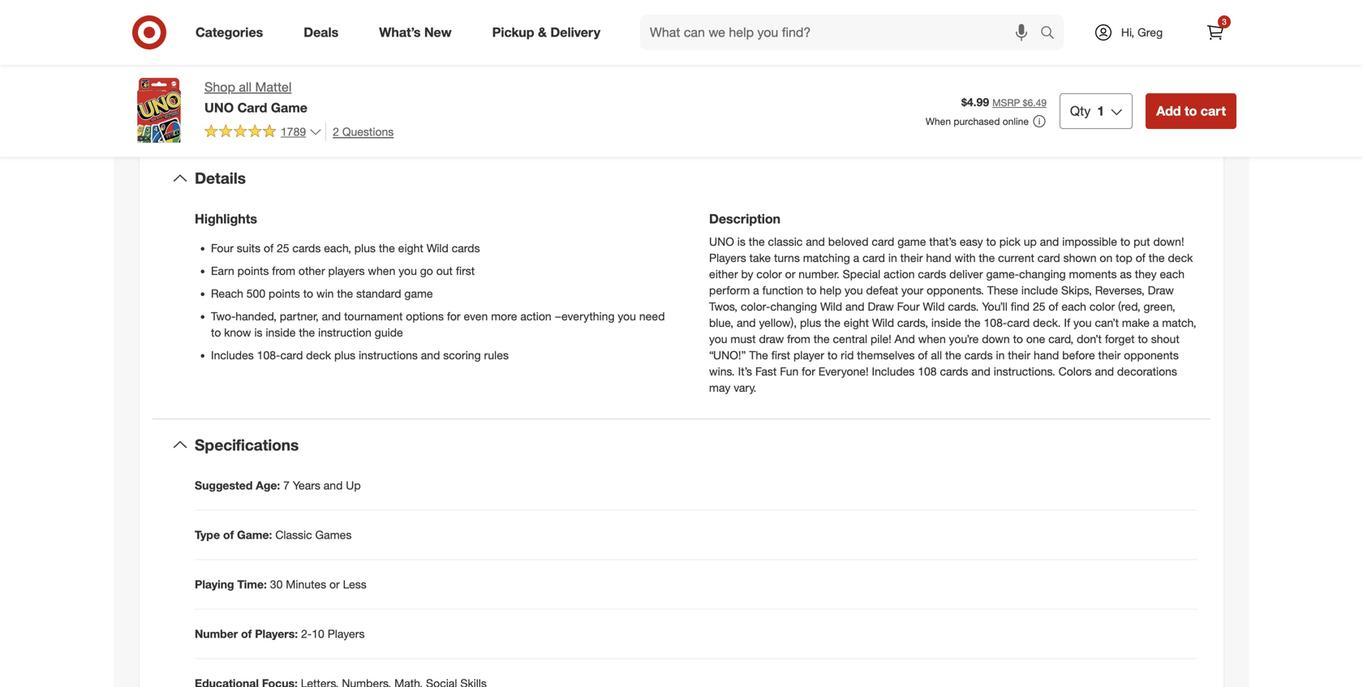 Task type: describe. For each thing, give the bounding box(es) containing it.
action inside two-handed, partner, and tournament options for even more action –everything you need to know is inside the instruction guide
[[521, 309, 552, 323]]

four inside description uno is the classic and beloved card game that's easy to pick up and impossible to put down! players take turns matching a card in their hand with the current card shown on top of the deck either by color or number. special action cards deliver game-changing moments as they each perform a function to help you defeat your opponents. these include skips, reverses, draw twos, color-changing wild and draw four wild cards. you'll find 25 of each color (red, green, blue, and yellow), plus the eight wild cards, inside the 108-card deck. if you can't make a match, you must draw from the central pile! and when you're down to one card, don't forget to shout "uno!" the first player to rid themselves of all the cards in their hand before their opponents wins. it's fast fun for everyone! includes 108 cards and instructions. colors and decorations may vary.
[[897, 299, 920, 314]]

type
[[195, 528, 220, 542]]

30
[[270, 578, 283, 592]]

card down find
[[1008, 316, 1030, 330]]

opponents.
[[927, 283, 985, 297]]

cards right 108
[[940, 364, 969, 378]]

blue,
[[709, 316, 734, 330]]

need
[[640, 309, 665, 323]]

what's new link
[[365, 15, 472, 50]]

0 horizontal spatial draw
[[868, 299, 894, 314]]

1 vertical spatial points
[[269, 286, 300, 301]]

matching
[[803, 251, 851, 265]]

they
[[1135, 267, 1157, 281]]

for inside description uno is the classic and beloved card game that's easy to pick up and impossible to put down! players take turns matching a card in their hand with the current card shown on top of the deck either by color or number. special action cards deliver game-changing moments as they each perform a function to help you defeat your opponents. these include skips, reverses, draw twos, color-changing wild and draw four wild cards. you'll find 25 of each color (red, green, blue, and yellow), plus the eight wild cards, inside the 108-card deck. if you can't make a match, you must draw from the central pile! and when you're down to one card, don't forget to shout "uno!" the first player to rid themselves of all the cards in their hand before their opponents wins. it's fast fun for everyone! includes 108 cards and instructions. colors and decorations may vary.
[[802, 364, 816, 378]]

1 vertical spatial or
[[330, 578, 340, 592]]

top
[[1116, 251, 1133, 265]]

card left shown
[[1038, 251, 1061, 265]]

image gallery element
[[127, 0, 662, 64]]

search
[[1033, 26, 1072, 42]]

wild up 'cards,' on the right top of the page
[[923, 299, 945, 314]]

up
[[1024, 234, 1037, 249]]

you inside two-handed, partner, and tournament options for even more action –everything you need to know is inside the instruction guide
[[618, 309, 636, 323]]

pickup & delivery link
[[479, 15, 621, 50]]

to inside button
[[1185, 103, 1198, 119]]

2 horizontal spatial their
[[1099, 348, 1121, 362]]

description
[[709, 211, 781, 227]]

highlights
[[195, 211, 257, 227]]

0 horizontal spatial players
[[328, 627, 365, 641]]

age:
[[256, 479, 280, 493]]

to inside two-handed, partner, and tournament options for even more action –everything you need to know is inside the instruction guide
[[211, 325, 221, 340]]

impossible
[[1063, 234, 1118, 249]]

options
[[406, 309, 444, 323]]

pick
[[1000, 234, 1021, 249]]

help
[[820, 283, 842, 297]]

wild up out
[[427, 241, 449, 255]]

uno card game, 6 of 9 image
[[401, 0, 662, 16]]

find
[[1011, 299, 1030, 314]]

show more images
[[339, 38, 450, 54]]

out
[[436, 264, 453, 278]]

number of players: 2-10 players
[[195, 627, 365, 641]]

shout
[[1152, 332, 1180, 346]]

pickup & delivery
[[492, 24, 601, 40]]

0 vertical spatial hand
[[926, 251, 952, 265]]

uno inside description uno is the classic and beloved card game that's easy to pick up and impossible to put down! players take turns matching a card in their hand with the current card shown on top of the deck either by color or number. special action cards deliver game-changing moments as they each perform a function to help you defeat your opponents. these include skips, reverses, draw twos, color-changing wild and draw four wild cards. you'll find 25 of each color (red, green, blue, and yellow), plus the eight wild cards, inside the 108-card deck. if you can't make a match, you must draw from the central pile! and when you're down to one card, don't forget to shout "uno!" the first player to rid themselves of all the cards in their hand before their opponents wins. it's fast fun for everyone! includes 108 cards and instructions. colors and decorations may vary.
[[709, 234, 735, 249]]

and inside two-handed, partner, and tournament options for even more action –everything you need to know is inside the instruction guide
[[322, 309, 341, 323]]

know
[[224, 325, 251, 340]]

draw
[[759, 332, 784, 346]]

handed,
[[236, 309, 277, 323]]

2 questions link
[[326, 122, 394, 141]]

the up they
[[1149, 251, 1165, 265]]

delivery
[[551, 24, 601, 40]]

1
[[1098, 103, 1105, 119]]

players inside description uno is the classic and beloved card game that's easy to pick up and impossible to put down! players take turns matching a card in their hand with the current card shown on top of the deck either by color or number. special action cards deliver game-changing moments as they each perform a function to help you defeat your opponents. these include skips, reverses, draw twos, color-changing wild and draw four wild cards. you'll find 25 of each color (red, green, blue, and yellow), plus the eight wild cards, inside the 108-card deck. if you can't make a match, you must draw from the central pile! and when you're down to one card, don't forget to shout "uno!" the first player to rid themselves of all the cards in their hand before their opponents wins. it's fast fun for everyone! includes 108 cards and instructions. colors and decorations may vary.
[[709, 251, 747, 265]]

card up special
[[863, 251, 886, 265]]

qty
[[1071, 103, 1091, 119]]

as
[[1121, 267, 1132, 281]]

0 vertical spatial eight
[[398, 241, 424, 255]]

0 horizontal spatial 108-
[[257, 348, 280, 362]]

less
[[343, 578, 367, 592]]

instructions
[[359, 348, 418, 362]]

108- inside description uno is the classic and beloved card game that's easy to pick up and impossible to put down! players take turns matching a card in their hand with the current card shown on top of the deck either by color or number. special action cards deliver game-changing moments as they each perform a function to help you defeat your opponents. these include skips, reverses, draw twos, color-changing wild and draw four wild cards. you'll find 25 of each color (red, green, blue, and yellow), plus the eight wild cards, inside the 108-card deck. if you can't make a match, you must draw from the central pile! and when you're down to one card, don't forget to shout "uno!" the first player to rid themselves of all the cards in their hand before their opponents wins. it's fast fun for everyone! includes 108 cards and instructions. colors and decorations may vary.
[[984, 316, 1008, 330]]

colors
[[1059, 364, 1092, 378]]

card right beloved
[[872, 234, 895, 249]]

you right if
[[1074, 316, 1092, 330]]

you down blue,
[[709, 332, 728, 346]]

beloved
[[829, 234, 869, 249]]

the down you're
[[946, 348, 962, 362]]

all inside shop all mattel uno card game
[[239, 79, 252, 95]]

0 vertical spatial plus
[[355, 241, 376, 255]]

vary.
[[734, 381, 757, 395]]

for inside two-handed, partner, and tournament options for even more action –everything you need to know is inside the instruction guide
[[447, 309, 461, 323]]

before
[[1063, 348, 1096, 362]]

moments
[[1070, 267, 1117, 281]]

all inside description uno is the classic and beloved card game that's easy to pick up and impossible to put down! players take turns matching a card in their hand with the current card shown on top of the deck either by color or number. special action cards deliver game-changing moments as they each perform a function to help you defeat your opponents. these include skips, reverses, draw twos, color-changing wild and draw four wild cards. you'll find 25 of each color (red, green, blue, and yellow), plus the eight wild cards, inside the 108-card deck. if you can't make a match, you must draw from the central pile! and when you're down to one card, don't forget to shout "uno!" the first player to rid themselves of all the cards in their hand before their opponents wins. it's fast fun for everyone! includes 108 cards and instructions. colors and decorations may vary.
[[931, 348, 942, 362]]

card
[[238, 100, 267, 116]]

includes 108-card deck plus instructions and scoring rules
[[211, 348, 509, 362]]

function
[[763, 283, 804, 297]]

two-handed, partner, and tournament options for even more action –everything you need to know is inside the instruction guide
[[211, 309, 665, 340]]

playing
[[195, 578, 234, 592]]

mattel
[[255, 79, 292, 95]]

cards.
[[948, 299, 979, 314]]

0 horizontal spatial four
[[211, 241, 234, 255]]

1789 link
[[205, 122, 322, 142]]

you're
[[949, 332, 979, 346]]

reverses,
[[1096, 283, 1145, 297]]

of left players:
[[241, 627, 252, 641]]

2 vertical spatial plus
[[334, 348, 356, 362]]

game inside description uno is the classic and beloved card game that's easy to pick up and impossible to put down! players take turns matching a card in their hand with the current card shown on top of the deck either by color or number. special action cards deliver game-changing moments as they each perform a function to help you defeat your opponents. these include skips, reverses, draw twos, color-changing wild and draw four wild cards. you'll find 25 of each color (red, green, blue, and yellow), plus the eight wild cards, inside the 108-card deck. if you can't make a match, you must draw from the central pile! and when you're down to one card, don't forget to shout "uno!" the first player to rid themselves of all the cards in their hand before their opponents wins. it's fast fun for everyone! includes 108 cards and instructions. colors and decorations may vary.
[[898, 234, 927, 249]]

twos,
[[709, 299, 738, 314]]

inside inside two-handed, partner, and tournament options for even more action –everything you need to know is inside the instruction guide
[[266, 325, 296, 340]]

wild up pile!
[[873, 316, 895, 330]]

3 link
[[1198, 15, 1234, 50]]

1 vertical spatial a
[[753, 283, 760, 297]]

number
[[195, 627, 238, 641]]

more inside two-handed, partner, and tournament options for even more action –everything you need to know is inside the instruction guide
[[491, 309, 517, 323]]

time:
[[237, 578, 267, 592]]

skips,
[[1062, 283, 1092, 297]]

what's
[[379, 24, 421, 40]]

0 horizontal spatial includes
[[211, 348, 254, 362]]

and left up
[[324, 479, 343, 493]]

to left rid
[[828, 348, 838, 362]]

0 vertical spatial first
[[456, 264, 475, 278]]

classic
[[275, 528, 312, 542]]

deals
[[304, 24, 339, 40]]

decorations
[[1118, 364, 1178, 378]]

new
[[424, 24, 452, 40]]

to left win
[[303, 286, 313, 301]]

and right colors
[[1095, 364, 1115, 378]]

cards up out
[[452, 241, 480, 255]]

and up must
[[737, 316, 756, 330]]

suggested
[[195, 479, 253, 493]]

hi,
[[1122, 25, 1135, 39]]

of down put
[[1136, 251, 1146, 265]]

and left scoring
[[421, 348, 440, 362]]

qty 1
[[1071, 103, 1105, 119]]

from inside description uno is the classic and beloved card game that's easy to pick up and impossible to put down! players take turns matching a card in their hand with the current card shown on top of the deck either by color or number. special action cards deliver game-changing moments as they each perform a function to help you defeat your opponents. these include skips, reverses, draw twos, color-changing wild and draw four wild cards. you'll find 25 of each color (red, green, blue, and yellow), plus the eight wild cards, inside the 108-card deck. if you can't make a match, you must draw from the central pile! and when you're down to one card, don't forget to shout "uno!" the first player to rid themselves of all the cards in their hand before their opponents wins. it's fast fun for everyone! includes 108 cards and instructions. colors and decorations may vary.
[[787, 332, 811, 346]]

and right 'up'
[[1040, 234, 1060, 249]]

card down partner,
[[280, 348, 303, 362]]

hi, greg
[[1122, 25, 1163, 39]]

of up 108
[[918, 348, 928, 362]]

forget
[[1105, 332, 1135, 346]]

0 horizontal spatial from
[[272, 264, 296, 278]]

is inside description uno is the classic and beloved card game that's easy to pick up and impossible to put down! players take turns matching a card in their hand with the current card shown on top of the deck either by color or number. special action cards deliver game-changing moments as they each perform a function to help you defeat your opponents. these include skips, reverses, draw twos, color-changing wild and draw four wild cards. you'll find 25 of each color (red, green, blue, and yellow), plus the eight wild cards, inside the 108-card deck. if you can't make a match, you must draw from the central pile! and when you're down to one card, don't forget to shout "uno!" the first player to rid themselves of all the cards in their hand before their opponents wins. it's fast fun for everyone! includes 108 cards and instructions. colors and decorations may vary.
[[738, 234, 746, 249]]

the up you're
[[965, 316, 981, 330]]

specifications
[[195, 436, 299, 454]]

"uno!"
[[709, 348, 746, 362]]

inside inside description uno is the classic and beloved card game that's easy to pick up and impossible to put down! players take turns matching a card in their hand with the current card shown on top of the deck either by color or number. special action cards deliver game-changing moments as they each perform a function to help you defeat your opponents. these include skips, reverses, draw twos, color-changing wild and draw four wild cards. you'll find 25 of each color (red, green, blue, and yellow), plus the eight wild cards, inside the 108-card deck. if you can't make a match, you must draw from the central pile! and when you're down to one card, don't forget to shout "uno!" the first player to rid themselves of all the cards in their hand before their opponents wins. it's fast fun for everyone! includes 108 cards and instructions. colors and decorations may vary.
[[932, 316, 962, 330]]

categories
[[196, 24, 263, 40]]

the up 'central'
[[825, 316, 841, 330]]

guide
[[375, 325, 403, 340]]



Task type: vqa. For each thing, say whether or not it's contained in the screenshot.
Account / Memberships on the left top of the page
no



Task type: locate. For each thing, give the bounding box(es) containing it.
0 horizontal spatial hand
[[926, 251, 952, 265]]

when purchased online
[[926, 115, 1029, 127]]

questions
[[342, 124, 394, 139]]

for down player
[[802, 364, 816, 378]]

1 vertical spatial from
[[787, 332, 811, 346]]

color down take
[[757, 267, 782, 281]]

from left the other
[[272, 264, 296, 278]]

cards,
[[898, 316, 929, 330]]

when up the standard
[[368, 264, 396, 278]]

defeat
[[867, 283, 899, 297]]

1 horizontal spatial deck
[[1168, 251, 1194, 265]]

when
[[926, 115, 951, 127]]

1 horizontal spatial eight
[[844, 316, 869, 330]]

0 vertical spatial when
[[368, 264, 396, 278]]

1 vertical spatial eight
[[844, 316, 869, 330]]

down!
[[1154, 234, 1185, 249]]

action left –everything
[[521, 309, 552, 323]]

1 vertical spatial four
[[897, 299, 920, 314]]

plus right each,
[[355, 241, 376, 255]]

to up top on the right of the page
[[1121, 234, 1131, 249]]

players up either
[[709, 251, 747, 265]]

all up 108
[[931, 348, 942, 362]]

1 vertical spatial when
[[919, 332, 946, 346]]

pickup
[[492, 24, 535, 40]]

wild down help
[[821, 299, 843, 314]]

plus down instruction
[[334, 348, 356, 362]]

1 vertical spatial in
[[996, 348, 1005, 362]]

plus
[[355, 241, 376, 255], [800, 316, 822, 330], [334, 348, 356, 362]]

in up defeat
[[889, 251, 898, 265]]

inside down partner,
[[266, 325, 296, 340]]

standard
[[356, 286, 401, 301]]

0 vertical spatial from
[[272, 264, 296, 278]]

scoring
[[443, 348, 481, 362]]

0 horizontal spatial inside
[[266, 325, 296, 340]]

108- down handed,
[[257, 348, 280, 362]]

0 vertical spatial a
[[854, 251, 860, 265]]

that's
[[930, 234, 957, 249]]

3
[[1223, 17, 1227, 27]]

1 vertical spatial deck
[[306, 348, 331, 362]]

0 horizontal spatial a
[[753, 283, 760, 297]]

0 horizontal spatial deck
[[306, 348, 331, 362]]

2 horizontal spatial a
[[1153, 316, 1159, 330]]

0 vertical spatial game
[[898, 234, 927, 249]]

1 horizontal spatial changing
[[1020, 267, 1066, 281]]

1 vertical spatial is
[[254, 325, 263, 340]]

0 horizontal spatial 25
[[277, 241, 289, 255]]

description uno is the classic and beloved card game that's easy to pick up and impossible to put down! players take turns matching a card in their hand with the current card shown on top of the deck either by color or number. special action cards deliver game-changing moments as they each perform a function to help you defeat your opponents. these include skips, reverses, draw twos, color-changing wild and draw four wild cards. you'll find 25 of each color (red, green, blue, and yellow), plus the eight wild cards, inside the 108-card deck. if you can't make a match, you must draw from the central pile! and when you're down to one card, don't forget to shout "uno!" the first player to rid themselves of all the cards in their hand before their opponents wins. it's fast fun for everyone! includes 108 cards and instructions. colors and decorations may vary.
[[709, 211, 1197, 395]]

type of game: classic games
[[195, 528, 352, 542]]

1 horizontal spatial more
[[491, 309, 517, 323]]

these
[[988, 283, 1019, 297]]

minutes
[[286, 578, 326, 592]]

0 vertical spatial 25
[[277, 241, 289, 255]]

0 vertical spatial 108-
[[984, 316, 1008, 330]]

sponsored
[[1189, 35, 1237, 47]]

to down make
[[1138, 332, 1148, 346]]

draw down defeat
[[868, 299, 894, 314]]

their
[[901, 251, 923, 265], [1008, 348, 1031, 362], [1099, 348, 1121, 362]]

1 horizontal spatial four
[[897, 299, 920, 314]]

changing up include
[[1020, 267, 1066, 281]]

go
[[420, 264, 433, 278]]

what's new
[[379, 24, 452, 40]]

the right win
[[337, 286, 353, 301]]

1 vertical spatial players
[[328, 627, 365, 641]]

win
[[317, 286, 334, 301]]

deck
[[1168, 251, 1194, 265], [306, 348, 331, 362]]

uno down description
[[709, 234, 735, 249]]

0 horizontal spatial action
[[521, 309, 552, 323]]

0 horizontal spatial game
[[405, 286, 433, 301]]

2 vertical spatial a
[[1153, 316, 1159, 330]]

plus inside description uno is the classic and beloved card game that's easy to pick up and impossible to put down! players take turns matching a card in their hand with the current card shown on top of the deck either by color or number. special action cards deliver game-changing moments as they each perform a function to help you defeat your opponents. these include skips, reverses, draw twos, color-changing wild and draw four wild cards. you'll find 25 of each color (red, green, blue, and yellow), plus the eight wild cards, inside the 108-card deck. if you can't make a match, you must draw from the central pile! and when you're down to one card, don't forget to shout "uno!" the first player to rid themselves of all the cards in their hand before their opponents wins. it's fast fun for everyone! includes 108 cards and instructions. colors and decorations may vary.
[[800, 316, 822, 330]]

0 vertical spatial points
[[238, 264, 269, 278]]

take
[[750, 251, 771, 265]]

images
[[408, 38, 450, 54]]

and
[[895, 332, 916, 346]]

10
[[312, 627, 325, 641]]

includes down the know
[[211, 348, 254, 362]]

0 horizontal spatial more
[[375, 38, 405, 54]]

don't
[[1077, 332, 1102, 346]]

0 horizontal spatial their
[[901, 251, 923, 265]]

1 vertical spatial 108-
[[257, 348, 280, 362]]

you down special
[[845, 283, 863, 297]]

1 vertical spatial each
[[1062, 299, 1087, 314]]

1 vertical spatial plus
[[800, 316, 822, 330]]

0 vertical spatial for
[[447, 309, 461, 323]]

deck down 'down!'
[[1168, 251, 1194, 265]]

and down "down"
[[972, 364, 991, 378]]

1 vertical spatial draw
[[868, 299, 894, 314]]

1 horizontal spatial hand
[[1034, 348, 1060, 362]]

uno inside shop all mattel uno card game
[[205, 100, 234, 116]]

their up instructions.
[[1008, 348, 1031, 362]]

their up your
[[901, 251, 923, 265]]

is down handed,
[[254, 325, 263, 340]]

classic
[[768, 234, 803, 249]]

number.
[[799, 267, 840, 281]]

points up 500
[[238, 264, 269, 278]]

0 vertical spatial uno
[[205, 100, 234, 116]]

includes inside description uno is the classic and beloved card game that's easy to pick up and impossible to put down! players take turns matching a card in their hand with the current card shown on top of the deck either by color or number. special action cards deliver game-changing moments as they each perform a function to help you defeat your opponents. these include skips, reverses, draw twos, color-changing wild and draw four wild cards. you'll find 25 of each color (red, green, blue, and yellow), plus the eight wild cards, inside the 108-card deck. if you can't make a match, you must draw from the central pile! and when you're down to one card, don't forget to shout "uno!" the first player to rid themselves of all the cards in their hand before their opponents wins. it's fast fun for everyone! includes 108 cards and instructions. colors and decorations may vary.
[[872, 364, 915, 378]]

eight up go
[[398, 241, 424, 255]]

0 horizontal spatial all
[[239, 79, 252, 95]]

0 vertical spatial in
[[889, 251, 898, 265]]

1 vertical spatial color
[[1090, 299, 1115, 314]]

1 horizontal spatial color
[[1090, 299, 1115, 314]]

you left "need"
[[618, 309, 636, 323]]

first inside description uno is the classic and beloved card game that's easy to pick up and impossible to put down! players take turns matching a card in their hand with the current card shown on top of the deck either by color or number. special action cards deliver game-changing moments as they each perform a function to help you defeat your opponents. these include skips, reverses, draw twos, color-changing wild and draw four wild cards. you'll find 25 of each color (red, green, blue, and yellow), plus the eight wild cards, inside the 108-card deck. if you can't make a match, you must draw from the central pile! and when you're down to one card, don't forget to shout "uno!" the first player to rid themselves of all the cards in their hand before their opponents wins. it's fast fun for everyone! includes 108 cards and instructions. colors and decorations may vary.
[[772, 348, 791, 362]]

deck down instruction
[[306, 348, 331, 362]]

is down description
[[738, 234, 746, 249]]

1 vertical spatial includes
[[872, 364, 915, 378]]

game-
[[987, 267, 1020, 281]]

more inside show more images button
[[375, 38, 405, 54]]

a
[[854, 251, 860, 265], [753, 283, 760, 297], [1153, 316, 1159, 330]]

down
[[982, 332, 1010, 346]]

the up player
[[814, 332, 830, 346]]

0 horizontal spatial each
[[1062, 299, 1087, 314]]

card
[[872, 234, 895, 249], [863, 251, 886, 265], [1038, 251, 1061, 265], [1008, 316, 1030, 330], [280, 348, 303, 362]]

1 horizontal spatial inside
[[932, 316, 962, 330]]

their down forget
[[1099, 348, 1121, 362]]

25 right the suits
[[277, 241, 289, 255]]

easy
[[960, 234, 983, 249]]

first up fun
[[772, 348, 791, 362]]

specifications button
[[153, 420, 1211, 471]]

points up partner,
[[269, 286, 300, 301]]

What can we help you find? suggestions appear below search field
[[640, 15, 1045, 50]]

a up special
[[854, 251, 860, 265]]

if
[[1064, 316, 1071, 330]]

to down two-
[[211, 325, 221, 340]]

hand down one
[[1034, 348, 1060, 362]]

either
[[709, 267, 738, 281]]

image of uno card game image
[[127, 78, 192, 143]]

1 vertical spatial 25
[[1033, 299, 1046, 314]]

1 vertical spatial for
[[802, 364, 816, 378]]

purchased
[[954, 115, 1000, 127]]

shop all mattel uno card game
[[205, 79, 308, 116]]

1 horizontal spatial is
[[738, 234, 746, 249]]

1 horizontal spatial 108-
[[984, 316, 1008, 330]]

0 vertical spatial more
[[375, 38, 405, 54]]

cards up your
[[918, 267, 947, 281]]

to left "pick"
[[987, 234, 997, 249]]

0 vertical spatial all
[[239, 79, 252, 95]]

0 horizontal spatial changing
[[771, 299, 817, 314]]

0 vertical spatial is
[[738, 234, 746, 249]]

0 horizontal spatial eight
[[398, 241, 424, 255]]

108- up "down"
[[984, 316, 1008, 330]]

of right the type
[[223, 528, 234, 542]]

the up take
[[749, 234, 765, 249]]

cards down you're
[[965, 348, 993, 362]]

shop
[[205, 79, 235, 95]]

of up deck.
[[1049, 299, 1059, 314]]

0 vertical spatial includes
[[211, 348, 254, 362]]

players
[[328, 264, 365, 278]]

all up the card
[[239, 79, 252, 95]]

0 vertical spatial four
[[211, 241, 234, 255]]

central
[[833, 332, 868, 346]]

0 horizontal spatial when
[[368, 264, 396, 278]]

2 questions
[[333, 124, 394, 139]]

and up 'central'
[[846, 299, 865, 314]]

tournament
[[344, 309, 403, 323]]

action inside description uno is the classic and beloved card game that's easy to pick up and impossible to put down! players take turns matching a card in their hand with the current card shown on top of the deck either by color or number. special action cards deliver game-changing moments as they each perform a function to help you defeat your opponents. these include skips, reverses, draw twos, color-changing wild and draw four wild cards. you'll find 25 of each color (red, green, blue, and yellow), plus the eight wild cards, inside the 108-card deck. if you can't make a match, you must draw from the central pile! and when you're down to one card, don't forget to shout "uno!" the first player to rid themselves of all the cards in their hand before their opponents wins. it's fast fun for everyone! includes 108 cards and instructions. colors and decorations may vary.
[[884, 267, 915, 281]]

reach 500 points to win the standard game
[[211, 286, 433, 301]]

the
[[750, 348, 769, 362]]

1 horizontal spatial their
[[1008, 348, 1031, 362]]

in down "down"
[[996, 348, 1005, 362]]

opponents
[[1124, 348, 1179, 362]]

search button
[[1033, 15, 1072, 54]]

a up color-
[[753, 283, 760, 297]]

1 vertical spatial more
[[491, 309, 517, 323]]

four up earn
[[211, 241, 234, 255]]

0 vertical spatial players
[[709, 251, 747, 265]]

draw
[[1148, 283, 1175, 297], [868, 299, 894, 314]]

eight up 'central'
[[844, 316, 869, 330]]

first right out
[[456, 264, 475, 278]]

1789
[[281, 124, 306, 139]]

1 horizontal spatial 25
[[1033, 299, 1046, 314]]

the
[[749, 234, 765, 249], [379, 241, 395, 255], [979, 251, 995, 265], [1149, 251, 1165, 265], [337, 286, 353, 301], [825, 316, 841, 330], [965, 316, 981, 330], [299, 325, 315, 340], [814, 332, 830, 346], [946, 348, 962, 362]]

when inside description uno is the classic and beloved card game that's easy to pick up and impossible to put down! players take turns matching a card in their hand with the current card shown on top of the deck either by color or number. special action cards deliver game-changing moments as they each perform a function to help you defeat your opponents. these include skips, reverses, draw twos, color-changing wild and draw four wild cards. you'll find 25 of each color (red, green, blue, and yellow), plus the eight wild cards, inside the 108-card deck. if you can't make a match, you must draw from the central pile! and when you're down to one card, don't forget to shout "uno!" the first player to rid themselves of all the cards in their hand before their opponents wins. it's fast fun for everyone! includes 108 cards and instructions. colors and decorations may vary.
[[919, 332, 946, 346]]

1 horizontal spatial a
[[854, 251, 860, 265]]

the up the standard
[[379, 241, 395, 255]]

1 horizontal spatial first
[[772, 348, 791, 362]]

0 vertical spatial color
[[757, 267, 782, 281]]

cards up the other
[[293, 241, 321, 255]]

0 horizontal spatial uno
[[205, 100, 234, 116]]

hand down the "that's"
[[926, 251, 952, 265]]

you'll
[[983, 299, 1008, 314]]

0 horizontal spatial for
[[447, 309, 461, 323]]

two-
[[211, 309, 236, 323]]

draw up green,
[[1148, 283, 1175, 297]]

or down "turns"
[[785, 267, 796, 281]]

1 horizontal spatial uno
[[709, 234, 735, 249]]

0 vertical spatial draw
[[1148, 283, 1175, 297]]

changing
[[1020, 267, 1066, 281], [771, 299, 817, 314]]

game left the "that's"
[[898, 234, 927, 249]]

0 vertical spatial or
[[785, 267, 796, 281]]

1 vertical spatial game
[[405, 286, 433, 301]]

0 vertical spatial changing
[[1020, 267, 1066, 281]]

1 vertical spatial changing
[[771, 299, 817, 314]]

advertisement region
[[701, 0, 1237, 33]]

1 horizontal spatial game
[[898, 234, 927, 249]]

in
[[889, 251, 898, 265], [996, 348, 1005, 362]]

wins.
[[709, 364, 735, 378]]

the right with
[[979, 251, 995, 265]]

the inside two-handed, partner, and tournament options for even more action –everything you need to know is inside the instruction guide
[[299, 325, 315, 340]]

four suits of 25 cards each, plus the eight wild cards
[[211, 241, 480, 255]]

1 vertical spatial all
[[931, 348, 942, 362]]

deck inside description uno is the classic and beloved card game that's easy to pick up and impossible to put down! players take turns matching a card in their hand with the current card shown on top of the deck either by color or number. special action cards deliver game-changing moments as they each perform a function to help you defeat your opponents. these include skips, reverses, draw twos, color-changing wild and draw four wild cards. you'll find 25 of each color (red, green, blue, and yellow), plus the eight wild cards, inside the 108-card deck. if you can't make a match, you must draw from the central pile! and when you're down to one card, don't forget to shout "uno!" the first player to rid themselves of all the cards in their hand before their opponents wins. it's fast fun for everyone! includes 108 cards and instructions. colors and decorations may vary.
[[1168, 251, 1194, 265]]

add to cart
[[1157, 103, 1227, 119]]

plus up player
[[800, 316, 822, 330]]

to left one
[[1014, 332, 1024, 346]]

changing down function
[[771, 299, 817, 314]]

eight
[[398, 241, 424, 255], [844, 316, 869, 330]]

action up your
[[884, 267, 915, 281]]

instructions.
[[994, 364, 1056, 378]]

each right they
[[1160, 267, 1185, 281]]

0 horizontal spatial first
[[456, 264, 475, 278]]

green,
[[1144, 299, 1176, 314]]

may
[[709, 381, 731, 395]]

of right the suits
[[264, 241, 274, 255]]

1 horizontal spatial draw
[[1148, 283, 1175, 297]]

eight inside description uno is the classic and beloved card game that's easy to pick up and impossible to put down! players take turns matching a card in their hand with the current card shown on top of the deck either by color or number. special action cards deliver game-changing moments as they each perform a function to help you defeat your opponents. these include skips, reverses, draw twos, color-changing wild and draw four wild cards. you'll find 25 of each color (red, green, blue, and yellow), plus the eight wild cards, inside the 108-card deck. if you can't make a match, you must draw from the central pile! and when you're down to one card, don't forget to shout "uno!" the first player to rid themselves of all the cards in their hand before their opponents wins. it's fast fun for everyone! includes 108 cards and instructions. colors and decorations may vary.
[[844, 316, 869, 330]]

turns
[[774, 251, 800, 265]]

0 horizontal spatial or
[[330, 578, 340, 592]]

1 vertical spatial action
[[521, 309, 552, 323]]

0 vertical spatial deck
[[1168, 251, 1194, 265]]

and up matching
[[806, 234, 825, 249]]

each,
[[324, 241, 351, 255]]

four
[[211, 241, 234, 255], [897, 299, 920, 314]]

inside down the cards. at the right top of page
[[932, 316, 962, 330]]

you left go
[[399, 264, 417, 278]]

categories link
[[182, 15, 283, 50]]

deliver
[[950, 267, 983, 281]]

for left even
[[447, 309, 461, 323]]

0 vertical spatial each
[[1160, 267, 1185, 281]]

game up options
[[405, 286, 433, 301]]

show
[[339, 38, 371, 54]]

1 horizontal spatial or
[[785, 267, 796, 281]]

players right 10
[[328, 627, 365, 641]]

or inside description uno is the classic and beloved card game that's easy to pick up and impossible to put down! players take turns matching a card in their hand with the current card shown on top of the deck either by color or number. special action cards deliver game-changing moments as they each perform a function to help you defeat your opponents. these include skips, reverses, draw twos, color-changing wild and draw four wild cards. you'll find 25 of each color (red, green, blue, and yellow), plus the eight wild cards, inside the 108-card deck. if you can't make a match, you must draw from the central pile! and when you're down to one card, don't forget to shout "uno!" the first player to rid themselves of all the cards in their hand before their opponents wins. it's fast fun for everyone! includes 108 cards and instructions. colors and decorations may vary.
[[785, 267, 796, 281]]

25 inside description uno is the classic and beloved card game that's easy to pick up and impossible to put down! players take turns matching a card in their hand with the current card shown on top of the deck either by color or number. special action cards deliver game-changing moments as they each perform a function to help you defeat your opponents. these include skips, reverses, draw twos, color-changing wild and draw four wild cards. you'll find 25 of each color (red, green, blue, and yellow), plus the eight wild cards, inside the 108-card deck. if you can't make a match, you must draw from the central pile! and when you're down to one card, don't forget to shout "uno!" the first player to rid themselves of all the cards in their hand before their opponents wins. it's fast fun for everyone! includes 108 cards and instructions. colors and decorations may vary.
[[1033, 299, 1046, 314]]

1 horizontal spatial includes
[[872, 364, 915, 378]]

1 horizontal spatial from
[[787, 332, 811, 346]]

add to cart button
[[1146, 93, 1237, 129]]

the down partner,
[[299, 325, 315, 340]]

each down skips,
[[1062, 299, 1087, 314]]

one
[[1027, 332, 1046, 346]]

1 horizontal spatial each
[[1160, 267, 1185, 281]]

game
[[898, 234, 927, 249], [405, 286, 433, 301]]

is inside two-handed, partner, and tournament options for even more action –everything you need to know is inside the instruction guide
[[254, 325, 263, 340]]

your
[[902, 283, 924, 297]]

players
[[709, 251, 747, 265], [328, 627, 365, 641]]

to down number.
[[807, 283, 817, 297]]

1 vertical spatial hand
[[1034, 348, 1060, 362]]

everyone!
[[819, 364, 869, 378]]

shown
[[1064, 251, 1097, 265]]

game:
[[237, 528, 272, 542]]

card,
[[1049, 332, 1074, 346]]

&
[[538, 24, 547, 40]]

1 horizontal spatial in
[[996, 348, 1005, 362]]

themselves
[[857, 348, 915, 362]]

uno
[[205, 100, 234, 116], [709, 234, 735, 249]]

up
[[346, 479, 361, 493]]

four down your
[[897, 299, 920, 314]]

each
[[1160, 267, 1185, 281], [1062, 299, 1087, 314]]

0 horizontal spatial color
[[757, 267, 782, 281]]

1 horizontal spatial when
[[919, 332, 946, 346]]

first
[[456, 264, 475, 278], [772, 348, 791, 362]]

rid
[[841, 348, 854, 362]]

uno card game, 5 of 9 image
[[127, 0, 388, 16]]

1 vertical spatial first
[[772, 348, 791, 362]]

1 horizontal spatial all
[[931, 348, 942, 362]]



